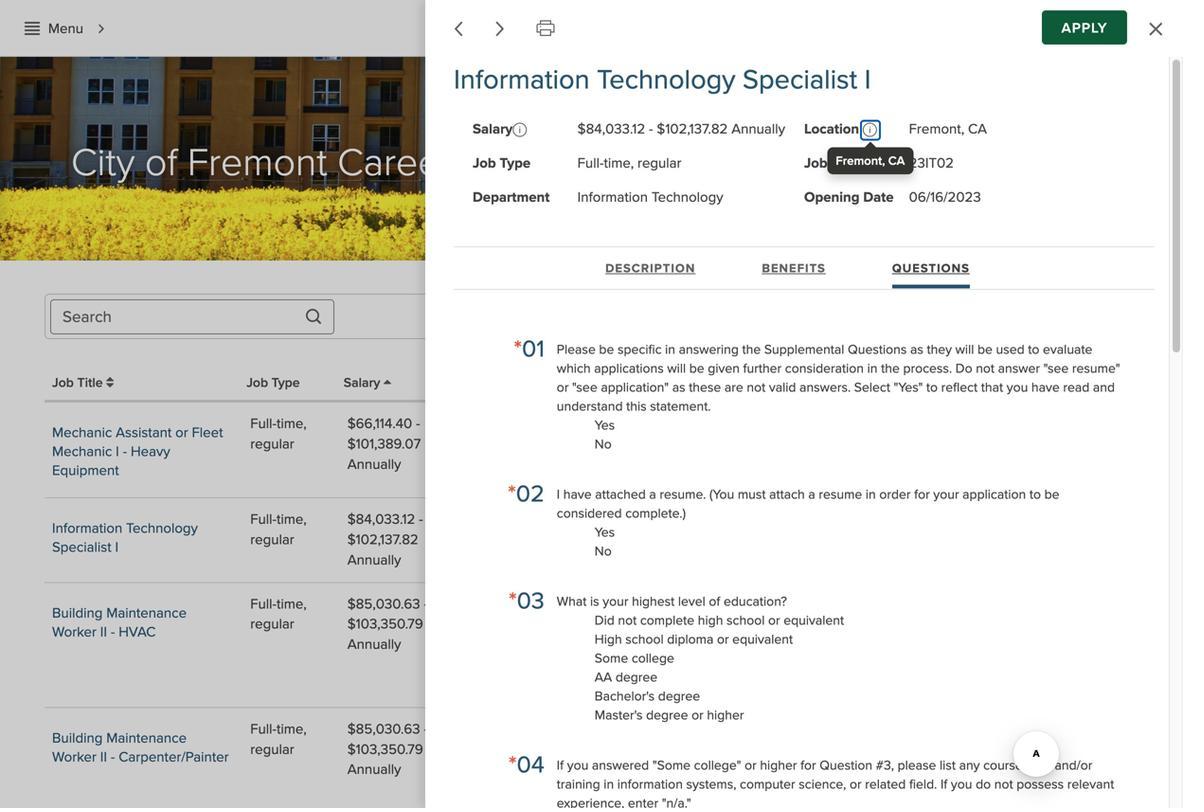 Task type: describe. For each thing, give the bounding box(es) containing it.
$66,114.40 - $101,389.07 annually
[[348, 415, 421, 473]]

fremont
[[188, 140, 328, 186]]

1 horizontal spatial type
[[500, 154, 531, 172]]

$103,350.79 for building maintenance worker ii - hvac
[[348, 616, 423, 633]]

or down question
[[850, 777, 862, 793]]

specialist inside the information technology specialist i link
[[52, 539, 112, 556]]

1 horizontal spatial number
[[1061, 375, 1108, 391]]

opening
[[805, 189, 860, 206]]

1 vertical spatial job number
[[1036, 375, 1108, 391]]

sort image
[[106, 376, 114, 390]]

considered
[[557, 506, 622, 522]]

not inside what is your highest level of education? did not complete high school or equivalent high school diploma or equivalent some college aa degree bachelor's degree master's degree or higher
[[618, 613, 637, 629]]

job inside header element
[[502, 19, 536, 37]]

1 vertical spatial department
[[819, 375, 890, 391]]

0 vertical spatial ca
[[969, 120, 988, 138]]

be up these at the right top
[[690, 361, 705, 377]]

0 vertical spatial "see
[[1044, 361, 1070, 377]]

annually for 06/16/23
[[348, 552, 401, 569]]

03/02/23
[[564, 415, 622, 433]]

ii for carpenter/painter
[[100, 749, 107, 766]]

1 vertical spatial information technology specialist i
[[52, 520, 198, 556]]

1 horizontal spatial $84,033.12
[[578, 120, 646, 138]]

0 vertical spatial as
[[911, 342, 924, 358]]

in up select
[[868, 361, 878, 377]]

10/24/23
[[564, 596, 618, 613]]

systems,
[[687, 777, 737, 793]]

equipment
[[52, 462, 119, 480]]

category
[[657, 375, 712, 391]]

not down further
[[747, 380, 766, 396]]

specific
[[618, 342, 662, 358]]

3 construction from the top
[[661, 761, 740, 779]]

used
[[997, 342, 1025, 358]]

- inside building maintenance worker ii - hvac
[[111, 624, 115, 641]]

0 vertical spatial degree
[[616, 670, 658, 686]]

1 horizontal spatial if
[[941, 777, 948, 793]]

0 vertical spatial $102,137.82
[[657, 120, 728, 138]]

0 horizontal spatial department
[[473, 189, 550, 206]]

1 horizontal spatial school
[[727, 613, 765, 629]]

have inside please be specific in answering the supplemental questions as they will be used to evaluate which applications will be given further consideration in the process. do not answer "see resume" or "see application" as these are not valid answers. select "yes" to reflect that you have read and understand this statement. yes no
[[1032, 380, 1061, 396]]

job title link
[[52, 375, 114, 391]]

posted link
[[560, 375, 612, 391]]

maintenance up systems,
[[669, 741, 749, 759]]

related
[[866, 777, 907, 793]]

0 vertical spatial fremont, ca
[[910, 120, 988, 138]]

$85,030.63 for building maintenance worker ii - carpenter/painter
[[348, 721, 421, 738]]

0 vertical spatial the
[[743, 342, 761, 358]]

maintenance inside the building maintenance worker ii - carpenter/painter
[[106, 730, 187, 747]]

full-time, regular for 06/16/23
[[250, 511, 307, 549]]

apply
[[1062, 19, 1109, 37]]

chevron right image
[[93, 21, 110, 38]]

benefits
[[762, 261, 826, 276]]

0 vertical spatial information
[[454, 64, 590, 97]]

resume"
[[1073, 361, 1121, 377]]

answering
[[679, 342, 739, 358]]

0 vertical spatial fremont,
[[910, 120, 965, 138]]

0 horizontal spatial number
[[832, 154, 884, 172]]

heavy
[[131, 443, 170, 461]]

or inside mechanic assistant or fleet mechanic i - heavy equipment
[[176, 424, 188, 442]]

1 vertical spatial school
[[626, 632, 664, 648]]

did
[[595, 613, 615, 629]]

$85,030.63 - $103,350.79 annually for building maintenance worker ii - carpenter/painter
[[348, 721, 428, 779]]

college
[[632, 651, 675, 667]]

please be specific in answering the supplemental questions as they will be used to evaluate which applications will be given further consideration in the process. do not answer "see resume" or "see application" as these are not valid answers. select "yes" to reflect that you have read and understand this statement. yes no
[[557, 342, 1121, 453]]

higher inside what is your highest level of education? did not complete high school or equivalent high school diploma or equivalent some college aa degree bachelor's degree master's degree or higher
[[707, 708, 745, 724]]

they
[[928, 342, 953, 358]]

description
[[606, 261, 696, 276]]

0 horizontal spatial as
[[673, 380, 686, 396]]

field.
[[910, 777, 938, 793]]

education?
[[724, 594, 788, 610]]

0 vertical spatial job type
[[473, 154, 531, 172]]

question
[[820, 758, 873, 774]]

full-time, regular for 03/02/23
[[250, 415, 307, 453]]

1 horizontal spatial the
[[882, 361, 900, 377]]

1 a from the left
[[650, 487, 657, 503]]

03
[[517, 587, 545, 616]]

building inside building maintenance worker ii - hvac
[[52, 605, 103, 622]]

is
[[591, 594, 600, 610]]

1 vertical spatial $84,033.12 - $102,137.82 annually
[[348, 511, 423, 569]]

be inside i have attached a resume. (you must attach a resume in order for your application to be considered complete.) yes no
[[1045, 487, 1060, 503]]

supplemental
[[765, 342, 845, 358]]

1 vertical spatial job type
[[247, 375, 300, 391]]

0 vertical spatial if
[[557, 758, 564, 774]]

city of fremont career opportunities link
[[0, 57, 1170, 261]]

relevant
[[1068, 777, 1115, 793]]

questions inside tab list
[[893, 261, 971, 276]]

city
[[71, 140, 135, 186]]

2 mechanic from the top
[[52, 443, 112, 461]]

in right specific
[[666, 342, 676, 358]]

any
[[960, 758, 981, 774]]

0 vertical spatial technology
[[597, 64, 736, 97]]

trades for building maintenance worker ii - hvac
[[744, 677, 786, 694]]

application
[[963, 487, 1027, 503]]

time, for 03/02/23
[[277, 415, 307, 433]]

science,
[[799, 777, 847, 793]]

building inside the building maintenance worker ii - carpenter/painter
[[52, 730, 103, 747]]

maintenance down college"
[[661, 782, 742, 799]]

1 horizontal spatial information technology specialist i
[[454, 64, 872, 97]]

"n/a."
[[662, 796, 692, 809]]

0 horizontal spatial "see
[[573, 380, 598, 396]]

process.
[[904, 361, 953, 377]]

or down education?
[[769, 613, 781, 629]]

menu link
[[14, 11, 115, 46]]

building maintenance worker ii - carpenter/painter
[[52, 730, 229, 766]]

reflect
[[942, 380, 978, 396]]

1 vertical spatial will
[[668, 361, 686, 377]]

sign in
[[1117, 22, 1159, 40]]

sign
[[1117, 22, 1144, 40]]

menu
[[48, 20, 83, 37]]

please
[[898, 758, 937, 774]]

regular for 10/24/23
[[250, 616, 295, 633]]

yes inside please be specific in answering the supplemental questions as they will be used to evaluate which applications will be given further consideration in the process. do not answer "see resume" or "see application" as these are not valid answers. select "yes" to reflect that you have read and understand this statement. yes no
[[595, 417, 615, 434]]

these
[[689, 380, 722, 396]]

which
[[557, 361, 591, 377]]

your inside i have attached a resume. (you must attach a resume in order for your application to be considered complete.) yes no
[[934, 487, 960, 503]]

annually for 03/02/23
[[348, 456, 401, 473]]

$103,350.79 for building maintenance worker ii - carpenter/painter
[[348, 741, 423, 759]]

for inside i have attached a resume. (you must attach a resume in order for your application to be considered complete.) yes no
[[915, 487, 931, 503]]

regular for 06/16/23
[[250, 531, 295, 549]]

regular for 03/02/23
[[250, 436, 295, 453]]

0 horizontal spatial and
[[676, 511, 700, 528]]

full- for mechanic assistant or fleet mechanic i - heavy equipment
[[250, 415, 277, 433]]

building maintenance / maintenance / construction maintenance / construction trades for building maintenance worker ii - hvac
[[661, 596, 796, 694]]

i up location section
[[865, 64, 872, 97]]

1 vertical spatial degree
[[659, 689, 701, 705]]

posted
[[560, 375, 605, 391]]

$85,030.63 - $103,350.79 annually for building maintenance worker ii - hvac
[[348, 596, 428, 654]]

location section
[[864, 123, 879, 138]]

computer
[[740, 777, 796, 793]]

#3,
[[877, 758, 895, 774]]

are
[[725, 380, 744, 396]]

must
[[738, 487, 766, 503]]

job opportunities
[[502, 19, 682, 37]]

mechanic assistant or fleet mechanic i - heavy equipment link
[[52, 424, 223, 480]]

that
[[982, 380, 1004, 396]]

0 vertical spatial to
[[1029, 342, 1040, 358]]

1 horizontal spatial salary
[[473, 120, 513, 138]]

high
[[698, 613, 724, 629]]

0 horizontal spatial location
[[805, 120, 864, 138]]

information
[[618, 777, 683, 793]]

job type link
[[247, 375, 300, 391]]

1 vertical spatial technology
[[652, 189, 724, 206]]

"some
[[653, 758, 691, 774]]

01
[[522, 335, 545, 363]]

do
[[976, 777, 992, 793]]

given
[[708, 361, 740, 377]]

no inside i have attached a resume. (you must attach a resume in order for your application to be considered complete.) yes no
[[595, 544, 612, 560]]

0 vertical spatial specialist
[[743, 64, 858, 97]]

your inside what is your highest level of education? did not complete high school or equivalent high school diploma or equivalent some college aa degree bachelor's degree master's degree or higher
[[603, 594, 629, 610]]

information technology specialist i link
[[52, 520, 198, 556]]

1 horizontal spatial $84,033.12 - $102,137.82 annually
[[578, 120, 786, 138]]

category link
[[657, 375, 712, 391]]

aa
[[595, 670, 613, 686]]

in
[[1148, 22, 1159, 40]]

and/or
[[1056, 758, 1093, 774]]

1 horizontal spatial will
[[956, 342, 975, 358]]

complete
[[641, 613, 695, 629]]

for inside if you answered "some college" or higher for question #3, please list any coursework and/or training in information systems, computer science, or related field. if you do not possess relevant experience, enter "n/a."
[[801, 758, 817, 774]]

some
[[595, 651, 629, 667]]

or up college"
[[692, 708, 704, 724]]

hvac
[[119, 624, 156, 641]]

1 vertical spatial fremont, ca
[[931, 721, 1009, 738]]

2 vertical spatial technology
[[126, 520, 198, 537]]

1 horizontal spatial you
[[952, 777, 973, 793]]

answered
[[592, 758, 650, 774]]

questions inside please be specific in answering the supplemental questions as they will be used to evaluate which applications will be given further consideration in the process. do not answer "see resume" or "see application" as these are not valid answers. select "yes" to reflect that you have read and understand this statement. yes no
[[848, 342, 908, 358]]

"yes"
[[894, 380, 924, 396]]

it and computers
[[661, 511, 772, 528]]

time, for 06/16/23
[[277, 511, 307, 528]]

1 vertical spatial location
[[927, 375, 978, 391]]



Task type: locate. For each thing, give the bounding box(es) containing it.
1 horizontal spatial and
[[1094, 380, 1116, 396]]

attached
[[596, 487, 646, 503]]

coursework
[[984, 758, 1052, 774]]

0 horizontal spatial your
[[603, 594, 629, 610]]

1 vertical spatial fremont,
[[931, 721, 987, 738]]

you down 'any'
[[952, 777, 973, 793]]

1 horizontal spatial your
[[934, 487, 960, 503]]

be left used at top
[[978, 342, 993, 358]]

0 horizontal spatial school
[[626, 632, 664, 648]]

1 vertical spatial mechanic
[[52, 443, 112, 461]]

do
[[956, 361, 973, 377]]

(you
[[710, 487, 735, 503]]

1 no from the top
[[595, 436, 612, 453]]

valid
[[770, 380, 797, 396]]

information technology specialist i down equipment
[[52, 520, 198, 556]]

maintenance inside building maintenance worker ii - hvac
[[106, 605, 187, 622]]

sort up image
[[384, 379, 391, 392]]

will up do
[[956, 342, 975, 358]]

i down assistant
[[116, 443, 119, 461]]

1 $85,030.63 from the top
[[348, 596, 421, 613]]

information up description
[[578, 189, 648, 206]]

0 vertical spatial and
[[1094, 380, 1116, 396]]

1 vertical spatial ii
[[100, 749, 107, 766]]

consideration
[[786, 361, 865, 377]]

0 vertical spatial mechanic
[[52, 424, 112, 442]]

salary section
[[513, 123, 528, 138]]

job number
[[805, 154, 884, 172], [1036, 375, 1108, 391]]

application"
[[601, 380, 669, 396]]

opening date
[[805, 189, 895, 206]]

1 vertical spatial number
[[1061, 375, 1108, 391]]

will down answering
[[668, 361, 686, 377]]

not right did
[[618, 613, 637, 629]]

full- for information technology specialist i
[[250, 511, 277, 528]]

2 worker from the top
[[52, 749, 97, 766]]

maintenance up college"
[[715, 721, 796, 738]]

yes down understand
[[595, 417, 615, 434]]

information technology
[[578, 189, 724, 206]]

sort image
[[605, 376, 612, 390]]

4 construction from the top
[[661, 802, 740, 809]]

2 construction from the top
[[661, 677, 740, 694]]

1 vertical spatial information
[[578, 189, 648, 206]]

salary
[[473, 120, 513, 138], [344, 375, 384, 391]]

1 vertical spatial no
[[595, 544, 612, 560]]

building maintenance worker ii - hvac link
[[52, 605, 187, 641]]

$103,350.79
[[348, 616, 423, 633], [348, 741, 423, 759]]

0 vertical spatial equivalent
[[784, 613, 845, 629]]

job number up opening date
[[805, 154, 884, 172]]

in left order
[[866, 487, 877, 503]]

information down equipment
[[52, 520, 123, 537]]

0 horizontal spatial type
[[272, 375, 300, 391]]

maintenance right 'level'
[[715, 596, 796, 613]]

information technology specialist i down "job opportunities"
[[454, 64, 872, 97]]

2 vertical spatial degree
[[647, 708, 689, 724]]

maintenance
[[715, 596, 796, 613], [106, 605, 187, 622], [669, 616, 749, 633], [661, 656, 742, 674], [715, 721, 796, 738], [106, 730, 187, 747], [669, 741, 749, 759], [661, 782, 742, 799]]

information inside the information technology specialist i link
[[52, 520, 123, 537]]

tab list
[[606, 256, 1018, 289]]

1 vertical spatial yes
[[595, 525, 615, 541]]

1 $103,350.79 from the top
[[348, 616, 423, 633]]

0 vertical spatial questions
[[893, 261, 971, 276]]

the up "yes"
[[882, 361, 900, 377]]

possess
[[1017, 777, 1065, 793]]

higher up college"
[[707, 708, 745, 724]]

maintenance up hvac
[[106, 605, 187, 622]]

apply button
[[1043, 10, 1128, 45]]

type
[[500, 154, 531, 172], [272, 375, 300, 391]]

if you answered "some college" or higher for question #3, please list any coursework and/or training in information systems, computer science, or related field. if you do not possess relevant experience, enter "n/a."
[[557, 758, 1115, 809]]

2 ii from the top
[[100, 749, 107, 766]]

worker
[[52, 624, 97, 641], [52, 749, 97, 766]]

what
[[557, 594, 587, 610]]

order
[[880, 487, 912, 503]]

full- for building maintenance worker ii - carpenter/painter
[[250, 721, 277, 738]]

1 vertical spatial of
[[709, 594, 721, 610]]

$84,033.12 up information technology
[[578, 120, 646, 138]]

0 vertical spatial have
[[1032, 380, 1061, 396]]

time, for 10/24/23
[[277, 596, 307, 613]]

06/16/23
[[564, 511, 619, 528]]

1 horizontal spatial higher
[[761, 758, 798, 774]]

degree down "college"
[[659, 689, 701, 705]]

be up applications
[[600, 342, 615, 358]]

worker for building maintenance worker ii - hvac
[[52, 624, 97, 641]]

0 horizontal spatial if
[[557, 758, 564, 774]]

construction down systems,
[[661, 802, 740, 809]]

complete.)
[[626, 506, 686, 522]]

yes inside i have attached a resume. (you must attach a resume in order for your application to be considered complete.) yes no
[[595, 525, 615, 541]]

1 horizontal spatial "see
[[1044, 361, 1070, 377]]

and inside please be specific in answering the supplemental questions as they will be used to evaluate which applications will be given further consideration in the process. do not answer "see resume" or "see application" as these are not valid answers. select "yes" to reflect that you have read and understand this statement. yes no
[[1094, 380, 1116, 396]]

maintenance down diploma at the right of the page
[[661, 656, 742, 674]]

this
[[627, 399, 647, 415]]

resume
[[819, 487, 863, 503]]

and right it
[[676, 511, 700, 528]]

0 vertical spatial trades
[[744, 677, 786, 694]]

to down process.
[[927, 380, 938, 396]]

not
[[977, 361, 995, 377], [747, 380, 766, 396], [618, 613, 637, 629], [995, 777, 1014, 793]]

full-time, regular for 10/24/23
[[250, 596, 307, 633]]

0 horizontal spatial salary
[[344, 375, 384, 391]]

1 vertical spatial salary
[[344, 375, 384, 391]]

maintenance down 'level'
[[669, 616, 749, 633]]

0 horizontal spatial ca
[[969, 120, 988, 138]]

your right is
[[603, 594, 629, 610]]

i up building maintenance worker ii - hvac link
[[115, 539, 119, 556]]

applications
[[595, 361, 664, 377]]

ca up 06/16/2023
[[969, 120, 988, 138]]

title
[[77, 375, 103, 391]]

$84,033.12 down $66,114.40 - $101,389.07 annually
[[348, 511, 415, 528]]

ii inside building maintenance worker ii - hvac
[[100, 624, 107, 641]]

construction
[[661, 636, 740, 654], [661, 677, 740, 694], [661, 761, 740, 779], [661, 802, 740, 809]]

of inside what is your highest level of education? did not complete high school or equivalent high school diploma or equivalent some college aa degree bachelor's degree master's degree or higher
[[709, 594, 721, 610]]

degree down bachelor's
[[647, 708, 689, 724]]

mechanic assistant or fleet mechanic i - heavy equipment
[[52, 424, 223, 480]]

0 vertical spatial you
[[1007, 380, 1029, 396]]

higher inside if you answered "some college" or higher for question #3, please list any coursework and/or training in information systems, computer science, or related field. if you do not possess relevant experience, enter "n/a."
[[761, 758, 798, 774]]

$66,114.40
[[348, 415, 413, 433]]

full-
[[578, 154, 604, 172], [250, 415, 277, 433], [250, 511, 277, 528], [250, 596, 277, 613], [250, 721, 277, 738]]

1 trades from the top
[[744, 677, 786, 694]]

department
[[473, 189, 550, 206], [819, 375, 890, 391]]

have left read
[[1032, 380, 1061, 396]]

in down answered
[[604, 777, 614, 793]]

highest
[[632, 594, 675, 610]]

1 construction from the top
[[661, 636, 740, 654]]

as
[[911, 342, 924, 358], [673, 380, 686, 396]]

or inside please be specific in answering the supplemental questions as they will be used to evaluate which applications will be given further consideration in the process. do not answer "see resume" or "see application" as these are not valid answers. select "yes" to reflect that you have read and understand this statement. yes no
[[557, 380, 569, 396]]

your left application in the right of the page
[[934, 487, 960, 503]]

location up opening
[[805, 120, 864, 138]]

1 vertical spatial $103,350.79
[[348, 741, 423, 759]]

or left fleet
[[176, 424, 188, 442]]

1 vertical spatial to
[[927, 380, 938, 396]]

assistant
[[116, 424, 172, 442]]

enter
[[628, 796, 659, 809]]

fleet
[[192, 424, 223, 442]]

further
[[744, 361, 782, 377]]

"see down evaluate at the top of the page
[[1044, 361, 1070, 377]]

a up complete.)
[[650, 487, 657, 503]]

information up salary section
[[454, 64, 590, 97]]

2 vertical spatial information
[[52, 520, 123, 537]]

- inside $66,114.40 - $101,389.07 annually
[[416, 415, 421, 433]]

as up process.
[[911, 342, 924, 358]]

type left the salary link
[[272, 375, 300, 391]]

1 vertical spatial you
[[568, 758, 589, 774]]

resume.
[[660, 487, 707, 503]]

2 $85,030.63 - $103,350.79 annually from the top
[[348, 721, 428, 779]]

1 vertical spatial worker
[[52, 749, 97, 766]]

carpenter/painter
[[119, 749, 229, 766]]

1 horizontal spatial job type
[[473, 154, 531, 172]]

1 vertical spatial higher
[[761, 758, 798, 774]]

questions down 06/16/2023
[[893, 261, 971, 276]]

job type down salary section
[[473, 154, 531, 172]]

building maintenance / maintenance / construction maintenance / construction trades
[[661, 596, 796, 694], [661, 721, 796, 809]]

worker for building maintenance worker ii - carpenter/painter
[[52, 749, 97, 766]]

technology
[[597, 64, 736, 97], [652, 189, 724, 206], [126, 520, 198, 537]]

ii left hvac
[[100, 624, 107, 641]]

in inside i have attached a resume. (you must attach a resume in order for your application to be considered complete.) yes no
[[866, 487, 877, 503]]

city of fremont career opportunities
[[71, 140, 691, 186]]

location link
[[927, 375, 978, 391]]

worker inside building maintenance worker ii - hvac
[[52, 624, 97, 641]]

construction down high
[[661, 636, 740, 654]]

0 horizontal spatial job type
[[247, 375, 300, 391]]

construction up "n/a."
[[661, 761, 740, 779]]

2 yes from the top
[[595, 525, 615, 541]]

0 horizontal spatial specialist
[[52, 539, 112, 556]]

or up computer
[[745, 758, 757, 774]]

- inside the building maintenance worker ii - carpenter/painter
[[111, 749, 115, 766]]

questions link
[[893, 256, 971, 289]]

i inside i have attached a resume. (you must attach a resume in order for your application to be considered complete.) yes no
[[557, 487, 560, 503]]

0 vertical spatial $103,350.79
[[348, 616, 423, 633]]

i right 02
[[557, 487, 560, 503]]

trades for building maintenance worker ii - carpenter/painter
[[744, 802, 786, 809]]

for
[[915, 487, 931, 503], [801, 758, 817, 774]]

trades down education?
[[744, 677, 786, 694]]

opportunities inside header element
[[542, 19, 682, 37]]

not right do on the right bottom of the page
[[995, 777, 1014, 793]]

0 vertical spatial $84,033.12 - $102,137.82 annually
[[578, 120, 786, 138]]

$85,030.63 for building maintenance worker ii - hvac
[[348, 596, 421, 613]]

1 vertical spatial building maintenance / maintenance / construction maintenance / construction trades
[[661, 721, 796, 809]]

not up that
[[977, 361, 995, 377]]

if
[[557, 758, 564, 774], [941, 777, 948, 793]]

school up "college"
[[626, 632, 664, 648]]

of right city
[[145, 140, 177, 186]]

salary link
[[344, 375, 391, 392]]

computers
[[703, 511, 772, 528]]

degree up bachelor's
[[616, 670, 658, 686]]

job type left the salary link
[[247, 375, 300, 391]]

will
[[956, 342, 975, 358], [668, 361, 686, 377]]

yes down 'considered'
[[595, 525, 615, 541]]

2 building maintenance / maintenance / construction maintenance / construction trades from the top
[[661, 721, 796, 809]]

1 vertical spatial equivalent
[[733, 632, 794, 648]]

not inside if you answered "some college" or higher for question #3, please list any coursework and/or training in information systems, computer science, or related field. if you do not possess relevant experience, enter "n/a."
[[995, 777, 1014, 793]]

what is your highest level of education? did not complete high school or equivalent high school diploma or equivalent some college aa degree bachelor's degree master's degree or higher
[[557, 594, 845, 724]]

fremont, up 23it02
[[910, 120, 965, 138]]

i
[[865, 64, 872, 97], [116, 443, 119, 461], [557, 487, 560, 503], [115, 539, 119, 556]]

number down evaluate at the top of the page
[[1061, 375, 1108, 391]]

or down which
[[557, 380, 569, 396]]

full-time, regular
[[578, 154, 682, 172], [250, 415, 307, 453], [250, 511, 307, 549], [250, 596, 307, 633], [250, 721, 307, 759]]

1 horizontal spatial department
[[819, 375, 890, 391]]

no down 06/16/23
[[595, 544, 612, 560]]

to inside i have attached a resume. (you must attach a resume in order for your application to be considered complete.) yes no
[[1030, 487, 1042, 503]]

1 vertical spatial opportunities
[[463, 140, 691, 186]]

questions
[[893, 261, 971, 276], [848, 342, 908, 358]]

2 $85,030.63 from the top
[[348, 721, 421, 738]]

school down education?
[[727, 613, 765, 629]]

understand
[[557, 399, 623, 415]]

list
[[940, 758, 956, 774]]

0 vertical spatial job number
[[805, 154, 884, 172]]

as up statement.
[[673, 380, 686, 396]]

yes
[[595, 417, 615, 434], [595, 525, 615, 541]]

ii
[[100, 624, 107, 641], [100, 749, 107, 766]]

0 horizontal spatial higher
[[707, 708, 745, 724]]

0 vertical spatial location
[[805, 120, 864, 138]]

have
[[1032, 380, 1061, 396], [564, 487, 592, 503]]

number up opening date
[[832, 154, 884, 172]]

answers.
[[800, 380, 851, 396]]

/
[[661, 616, 665, 633], [753, 616, 757, 633], [745, 656, 749, 674], [661, 741, 665, 759], [753, 741, 757, 759], [745, 782, 749, 799]]

have inside i have attached a resume. (you must attach a resume in order for your application to be considered complete.) yes no
[[564, 487, 592, 503]]

construction down diploma at the right of the page
[[661, 677, 740, 694]]

1 worker from the top
[[52, 624, 97, 641]]

technology up description
[[652, 189, 724, 206]]

1 ii from the top
[[100, 624, 107, 641]]

1 vertical spatial have
[[564, 487, 592, 503]]

annually inside $66,114.40 - $101,389.07 annually
[[348, 456, 401, 473]]

0 horizontal spatial $84,033.12
[[348, 511, 415, 528]]

fremont, ca up 23it02
[[910, 120, 988, 138]]

0 vertical spatial no
[[595, 436, 612, 453]]

tab list containing description
[[606, 256, 1018, 289]]

you inside please be specific in answering the supplemental questions as they will be used to evaluate which applications will be given further consideration in the process. do not answer "see resume" or "see application" as these are not valid answers. select "yes" to reflect that you have read and understand this statement. yes no
[[1007, 380, 1029, 396]]

0 vertical spatial yes
[[595, 417, 615, 434]]

job title
[[52, 375, 106, 391]]

0 vertical spatial higher
[[707, 708, 745, 724]]

xs image
[[25, 21, 40, 36]]

1 horizontal spatial ca
[[990, 721, 1009, 738]]

1 vertical spatial $84,033.12
[[348, 511, 415, 528]]

1 vertical spatial and
[[676, 511, 700, 528]]

ii inside the building maintenance worker ii - carpenter/painter
[[100, 749, 107, 766]]

to right application in the right of the page
[[1030, 487, 1042, 503]]

have up 'considered'
[[564, 487, 592, 503]]

0 vertical spatial building maintenance / maintenance / construction maintenance / construction trades
[[661, 596, 796, 694]]

1 $85,030.63 - $103,350.79 annually from the top
[[348, 596, 428, 654]]

1 vertical spatial specialist
[[52, 539, 112, 556]]

maintenance up carpenter/painter
[[106, 730, 187, 747]]

be right application in the right of the page
[[1045, 487, 1060, 503]]

"see
[[1044, 361, 1070, 377], [573, 380, 598, 396]]

of up high
[[709, 594, 721, 610]]

1 vertical spatial if
[[941, 777, 948, 793]]

for up science,
[[801, 758, 817, 774]]

®
[[1145, 224, 1154, 247]]

1 horizontal spatial of
[[709, 594, 721, 610]]

annually for 10/24/23
[[348, 636, 401, 654]]

"see up understand
[[573, 380, 598, 396]]

if up "training"
[[557, 758, 564, 774]]

ca up coursework
[[990, 721, 1009, 738]]

2 a from the left
[[809, 487, 816, 503]]

1 vertical spatial as
[[673, 380, 686, 396]]

training
[[557, 777, 601, 793]]

2 trades from the top
[[744, 802, 786, 809]]

questions up select
[[848, 342, 908, 358]]

you up "training"
[[568, 758, 589, 774]]

or down high
[[718, 632, 730, 648]]

in inside if you answered "some college" or higher for question #3, please list any coursework and/or training in information systems, computer science, or related field. if you do not possess relevant experience, enter "n/a."
[[604, 777, 614, 793]]

2 $103,350.79 from the top
[[348, 741, 423, 759]]

if down list on the bottom right of the page
[[941, 777, 948, 793]]

1 vertical spatial your
[[603, 594, 629, 610]]

technology down "job opportunities"
[[597, 64, 736, 97]]

- inside mechanic assistant or fleet mechanic i - heavy equipment
[[123, 443, 127, 461]]

0 horizontal spatial of
[[145, 140, 177, 186]]

or
[[557, 380, 569, 396], [176, 424, 188, 442], [769, 613, 781, 629], [718, 632, 730, 648], [692, 708, 704, 724], [745, 758, 757, 774], [850, 777, 862, 793]]

0 horizontal spatial $102,137.82
[[348, 531, 419, 549]]

evaluate
[[1044, 342, 1093, 358]]

1 horizontal spatial specialist
[[743, 64, 858, 97]]

building maintenance / maintenance / construction maintenance / construction trades for building maintenance worker ii - carpenter/painter
[[661, 721, 796, 809]]

worker inside the building maintenance worker ii - carpenter/painter
[[52, 749, 97, 766]]

building maintenance worker ii - carpenter/painter link
[[52, 730, 229, 766]]

salary inside the salary link
[[344, 375, 384, 391]]

for right order
[[915, 487, 931, 503]]

1 building maintenance / maintenance / construction maintenance / construction trades from the top
[[661, 596, 796, 694]]

master's
[[595, 708, 643, 724]]

technology down heavy
[[126, 520, 198, 537]]

1 mechanic from the top
[[52, 424, 112, 442]]

0 vertical spatial type
[[500, 154, 531, 172]]

0 vertical spatial of
[[145, 140, 177, 186]]

1 horizontal spatial location
[[927, 375, 978, 391]]

date
[[864, 189, 895, 206]]

0 horizontal spatial for
[[801, 758, 817, 774]]

ii for hvac
[[100, 624, 107, 641]]

fremont, up list on the bottom right of the page
[[931, 721, 987, 738]]

0 vertical spatial department
[[473, 189, 550, 206]]

the up further
[[743, 342, 761, 358]]

higher up computer
[[761, 758, 798, 774]]

1 yes from the top
[[595, 417, 615, 434]]

2 no from the top
[[595, 544, 612, 560]]

1 vertical spatial trades
[[744, 802, 786, 809]]

type down salary section
[[500, 154, 531, 172]]

ii left carpenter/painter
[[100, 749, 107, 766]]

no inside please be specific in answering the supplemental questions as they will be used to evaluate which applications will be given further consideration in the process. do not answer "see resume" or "see application" as these are not valid answers. select "yes" to reflect that you have read and understand this statement. yes no
[[595, 436, 612, 453]]

0 horizontal spatial you
[[568, 758, 589, 774]]

2 horizontal spatial you
[[1007, 380, 1029, 396]]

high
[[595, 632, 623, 648]]

i inside mechanic assistant or fleet mechanic i - heavy equipment
[[116, 443, 119, 461]]

full- for building maintenance worker ii - hvac
[[250, 596, 277, 613]]

please
[[557, 342, 596, 358]]

of
[[145, 140, 177, 186], [709, 594, 721, 610]]

to right used at top
[[1029, 342, 1040, 358]]

header element
[[0, 0, 1184, 56]]

trades down computer
[[744, 802, 786, 809]]

location down they
[[927, 375, 978, 391]]

2 vertical spatial to
[[1030, 487, 1042, 503]]

0 vertical spatial will
[[956, 342, 975, 358]]

1 horizontal spatial $102,137.82
[[657, 120, 728, 138]]

1 vertical spatial questions
[[848, 342, 908, 358]]

fremont, ca up 'any'
[[931, 721, 1009, 738]]



Task type: vqa. For each thing, say whether or not it's contained in the screenshot.
tab list
yes



